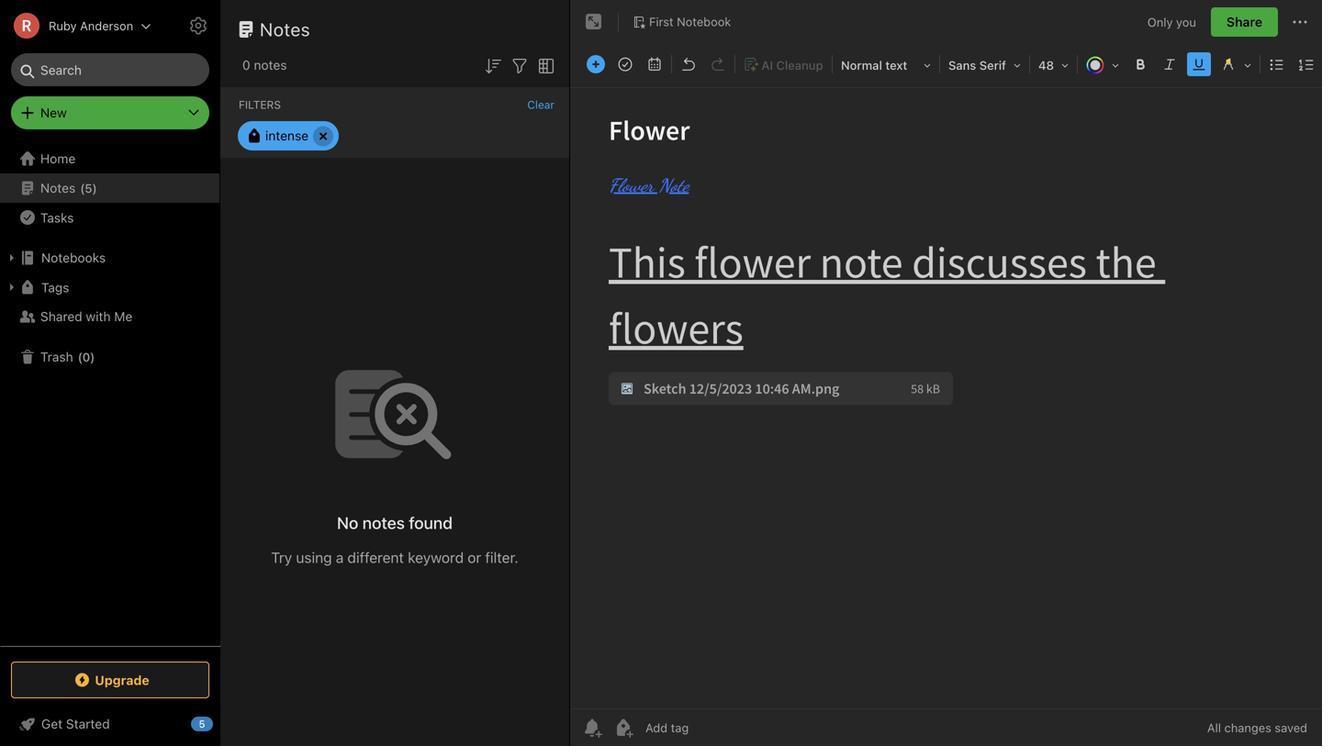 Task type: vqa. For each thing, say whether or not it's contained in the screenshot.
Insert field
yes



Task type: locate. For each thing, give the bounding box(es) containing it.
share
[[1227, 14, 1263, 29]]

None search field
[[24, 53, 197, 86]]

( for notes
[[80, 181, 85, 195]]

0 vertical spatial notes
[[260, 18, 311, 40]]

) inside notes ( 5 )
[[92, 181, 97, 195]]

1 horizontal spatial notes
[[363, 513, 405, 533]]

tree containing home
[[0, 144, 220, 646]]

no
[[337, 513, 359, 533]]

) right trash in the left of the page
[[90, 350, 95, 364]]

0
[[243, 57, 250, 73], [83, 350, 90, 364]]

click to collapse image
[[214, 713, 227, 735]]

1 vertical spatial )
[[90, 350, 95, 364]]

)
[[92, 181, 97, 195], [90, 350, 95, 364]]

bulleted list image
[[1265, 51, 1291, 77]]

found
[[409, 513, 453, 533]]

Heading level field
[[835, 51, 938, 78]]

) inside trash ( 0 )
[[90, 350, 95, 364]]

5 down the home link
[[85, 181, 92, 195]]

0 right trash in the left of the page
[[83, 350, 90, 364]]

Account field
[[0, 7, 152, 44]]

0 notes
[[243, 57, 287, 73]]

0 horizontal spatial 0
[[83, 350, 90, 364]]

0 horizontal spatial 5
[[85, 181, 92, 195]]

notes up different
[[363, 513, 405, 533]]

tasks
[[40, 210, 74, 225]]

0 horizontal spatial notes
[[254, 57, 287, 73]]

( inside notes ( 5 )
[[80, 181, 85, 195]]

1 horizontal spatial 5
[[199, 719, 205, 731]]

5
[[85, 181, 92, 195], [199, 719, 205, 731]]

Highlight field
[[1214, 51, 1259, 78]]

text
[[886, 58, 908, 72]]

) for notes
[[92, 181, 97, 195]]

) down the home link
[[92, 181, 97, 195]]

0 horizontal spatial notes
[[40, 181, 76, 196]]

settings image
[[187, 15, 209, 37]]

1 vertical spatial 0
[[83, 350, 90, 364]]

notes inside tree
[[40, 181, 76, 196]]

notes down home
[[40, 181, 76, 196]]

1 horizontal spatial notes
[[260, 18, 311, 40]]

1 vertical spatial notes
[[363, 513, 405, 533]]

first
[[649, 15, 674, 29]]

started
[[66, 717, 110, 732]]

1 vertical spatial (
[[78, 350, 83, 364]]

tree
[[0, 144, 220, 646]]

bold image
[[1128, 51, 1154, 77]]

notes
[[260, 18, 311, 40], [40, 181, 76, 196]]

all
[[1208, 722, 1222, 735]]

Font color field
[[1080, 51, 1126, 78]]

5 inside help and learning task checklist field
[[199, 719, 205, 731]]

or
[[468, 549, 482, 567]]

calendar event image
[[642, 51, 668, 77]]

0 vertical spatial (
[[80, 181, 85, 195]]

task image
[[613, 51, 638, 77]]

0 up filters
[[243, 57, 250, 73]]

notes
[[254, 57, 287, 73], [363, 513, 405, 533]]

normal
[[841, 58, 883, 72]]

notes up filters
[[254, 57, 287, 73]]

undo image
[[676, 51, 702, 77]]

tasks button
[[0, 203, 220, 232]]

(
[[80, 181, 85, 195], [78, 350, 83, 364]]

expand notebooks image
[[5, 251, 19, 265]]

a
[[336, 549, 344, 567]]

try
[[271, 549, 292, 567]]

( inside trash ( 0 )
[[78, 350, 83, 364]]

Help and Learning task checklist field
[[0, 710, 220, 739]]

( down the home link
[[80, 181, 85, 195]]

intense
[[265, 128, 309, 143]]

1 horizontal spatial 0
[[243, 57, 250, 73]]

Add filters field
[[509, 53, 531, 77]]

only you
[[1148, 15, 1197, 29]]

keyword
[[408, 549, 464, 567]]

more actions image
[[1290, 11, 1312, 33]]

notes up 0 notes
[[260, 18, 311, 40]]

first notebook
[[649, 15, 732, 29]]

0 vertical spatial notes
[[254, 57, 287, 73]]

1 vertical spatial notes
[[40, 181, 76, 196]]

filter.
[[485, 549, 519, 567]]

intense button
[[238, 121, 339, 151]]

sans
[[949, 58, 977, 72]]

ruby
[[49, 19, 77, 33]]

notes for 0
[[254, 57, 287, 73]]

Search text field
[[24, 53, 197, 86]]

Sort options field
[[482, 53, 504, 77]]

1 vertical spatial 5
[[199, 719, 205, 731]]

Font family field
[[943, 51, 1028, 78]]

different
[[348, 549, 404, 567]]

add filters image
[[509, 55, 531, 77]]

first notebook button
[[627, 9, 738, 35]]

note window element
[[570, 0, 1323, 747]]

0 vertical spatial 5
[[85, 181, 92, 195]]

5 left click to collapse icon
[[199, 719, 205, 731]]

expand tags image
[[5, 280, 19, 295]]

Note Editor text field
[[570, 88, 1323, 709]]

add a reminder image
[[581, 717, 604, 739]]

notebooks link
[[0, 243, 220, 273]]

with
[[86, 309, 111, 324]]

0 vertical spatial )
[[92, 181, 97, 195]]

( right trash in the left of the page
[[78, 350, 83, 364]]

upgrade
[[95, 673, 149, 688]]

trash ( 0 )
[[40, 350, 95, 365]]



Task type: describe. For each thing, give the bounding box(es) containing it.
changes
[[1225, 722, 1272, 735]]

notes ( 5 )
[[40, 181, 97, 196]]

48
[[1039, 58, 1055, 72]]

anderson
[[80, 19, 133, 33]]

new
[[40, 105, 67, 120]]

0 vertical spatial 0
[[243, 57, 250, 73]]

numbered list image
[[1294, 51, 1320, 77]]

normal text
[[841, 58, 908, 72]]

add tag image
[[613, 717, 635, 739]]

Font size field
[[1033, 51, 1076, 78]]

clear button
[[528, 98, 555, 111]]

expand note image
[[583, 11, 605, 33]]

home
[[40, 151, 76, 166]]

you
[[1177, 15, 1197, 29]]

notes for notes
[[260, 18, 311, 40]]

italic image
[[1157, 51, 1183, 77]]

try using a different keyword or filter.
[[271, 549, 519, 567]]

only
[[1148, 15, 1174, 29]]

get started
[[41, 717, 110, 732]]

) for trash
[[90, 350, 95, 364]]

shared
[[40, 309, 82, 324]]

filters
[[239, 98, 281, 111]]

no notes found
[[337, 513, 453, 533]]

notes for notes ( 5 )
[[40, 181, 76, 196]]

sans serif
[[949, 58, 1007, 72]]

ruby anderson
[[49, 19, 133, 33]]

Insert field
[[582, 51, 610, 77]]

5 inside notes ( 5 )
[[85, 181, 92, 195]]

new button
[[11, 96, 209, 130]]

clear
[[528, 98, 555, 111]]

shared with me link
[[0, 302, 220, 332]]

tags
[[41, 280, 69, 295]]

shared with me
[[40, 309, 133, 324]]

More actions field
[[1290, 7, 1312, 37]]

notebook
[[677, 15, 732, 29]]

saved
[[1275, 722, 1308, 735]]

all changes saved
[[1208, 722, 1308, 735]]

View options field
[[531, 53, 558, 77]]

upgrade button
[[11, 662, 209, 699]]

using
[[296, 549, 332, 567]]

me
[[114, 309, 133, 324]]

( for trash
[[78, 350, 83, 364]]

get
[[41, 717, 63, 732]]

trash
[[40, 350, 73, 365]]

share button
[[1212, 7, 1279, 37]]

underline image
[[1187, 51, 1213, 77]]

tags button
[[0, 273, 220, 302]]

home link
[[0, 144, 220, 174]]

0 inside trash ( 0 )
[[83, 350, 90, 364]]

serif
[[980, 58, 1007, 72]]

Add tag field
[[644, 721, 782, 736]]

notebooks
[[41, 250, 106, 265]]

notes for no
[[363, 513, 405, 533]]



